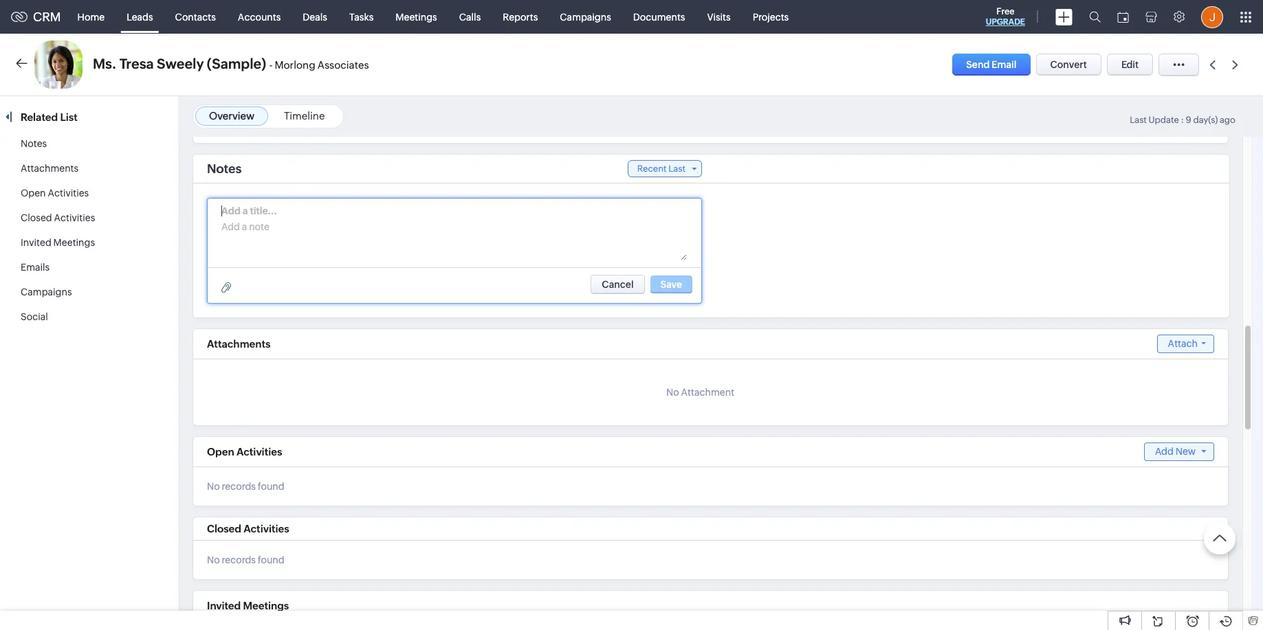 Task type: describe. For each thing, give the bounding box(es) containing it.
accounts link
[[227, 0, 292, 33]]

send
[[967, 59, 990, 70]]

recent last
[[638, 164, 686, 174]]

free
[[997, 6, 1015, 17]]

calls
[[459, 11, 481, 22]]

0 vertical spatial invited
[[21, 237, 51, 248]]

contacts
[[175, 11, 216, 22]]

emails
[[21, 262, 50, 273]]

2 no records found from the top
[[207, 555, 285, 566]]

0 horizontal spatial meetings
[[53, 237, 95, 248]]

day(s)
[[1194, 115, 1218, 125]]

add new
[[1156, 446, 1196, 457]]

contacts link
[[164, 0, 227, 33]]

search element
[[1081, 0, 1110, 34]]

timeline
[[284, 110, 325, 122]]

convert button
[[1036, 54, 1102, 76]]

1 found from the top
[[258, 482, 285, 493]]

profile element
[[1193, 0, 1232, 33]]

0 horizontal spatial open activities
[[21, 188, 89, 199]]

home
[[77, 11, 105, 22]]

update
[[1149, 115, 1180, 125]]

attachment
[[681, 387, 735, 398]]

2 vertical spatial meetings
[[243, 600, 289, 612]]

1 vertical spatial campaigns
[[21, 287, 72, 298]]

1 horizontal spatial campaigns link
[[549, 0, 622, 33]]

home link
[[66, 0, 116, 33]]

0 horizontal spatial attachments
[[21, 163, 79, 174]]

0 vertical spatial notes
[[21, 138, 47, 149]]

reports link
[[492, 0, 549, 33]]

new
[[1176, 446, 1196, 457]]

related list
[[21, 111, 80, 123]]

0 vertical spatial closed
[[21, 213, 52, 224]]

:
[[1181, 115, 1185, 125]]

1 records from the top
[[222, 482, 256, 493]]

1 horizontal spatial closed
[[207, 523, 241, 535]]

free upgrade
[[986, 6, 1026, 27]]

projects
[[753, 11, 789, 22]]

add
[[1156, 446, 1174, 457]]

Add a title... text field
[[221, 204, 325, 218]]

visits link
[[696, 0, 742, 33]]

previous record image
[[1210, 60, 1216, 69]]

deals link
[[292, 0, 338, 33]]

documents
[[633, 11, 685, 22]]

send email button
[[953, 54, 1031, 76]]

list
[[60, 111, 78, 123]]

leads link
[[116, 0, 164, 33]]

0 horizontal spatial campaigns link
[[21, 287, 72, 298]]

deals
[[303, 11, 327, 22]]

crm link
[[11, 10, 61, 24]]

2 vertical spatial no
[[207, 555, 220, 566]]

related
[[21, 111, 58, 123]]

search image
[[1090, 11, 1101, 23]]

profile image
[[1202, 6, 1224, 28]]

next record image
[[1233, 60, 1242, 69]]

(sample)
[[207, 56, 266, 72]]

crm
[[33, 10, 61, 24]]

emails link
[[21, 262, 50, 273]]

email
[[992, 59, 1017, 70]]

social
[[21, 312, 48, 323]]



Task type: vqa. For each thing, say whether or not it's contained in the screenshot.
Invited Meetings
yes



Task type: locate. For each thing, give the bounding box(es) containing it.
activities
[[48, 188, 89, 199], [54, 213, 95, 224], [237, 446, 282, 458], [244, 523, 289, 535]]

1 vertical spatial closed
[[207, 523, 241, 535]]

closed
[[21, 213, 52, 224], [207, 523, 241, 535]]

last right recent
[[669, 164, 686, 174]]

1 horizontal spatial invited
[[207, 600, 241, 612]]

campaigns link down "emails" link
[[21, 287, 72, 298]]

2 records from the top
[[222, 555, 256, 566]]

notes down overview link
[[207, 162, 242, 176]]

0 horizontal spatial closed
[[21, 213, 52, 224]]

9
[[1186, 115, 1192, 125]]

0 vertical spatial no records found
[[207, 482, 285, 493]]

1 vertical spatial closed activities
[[207, 523, 289, 535]]

0 vertical spatial open
[[21, 188, 46, 199]]

projects link
[[742, 0, 800, 33]]

open
[[21, 188, 46, 199], [207, 446, 234, 458]]

invited meetings
[[21, 237, 95, 248], [207, 600, 289, 612]]

open activities link
[[21, 188, 89, 199]]

visits
[[707, 11, 731, 22]]

0 vertical spatial invited meetings
[[21, 237, 95, 248]]

closed activities
[[21, 213, 95, 224], [207, 523, 289, 535]]

campaigns down "emails" link
[[21, 287, 72, 298]]

campaigns link right reports
[[549, 0, 622, 33]]

no for attachments
[[667, 387, 679, 398]]

attach
[[1168, 338, 1198, 349]]

no
[[667, 387, 679, 398], [207, 482, 220, 493], [207, 555, 220, 566]]

1 vertical spatial no records found
[[207, 555, 285, 566]]

send email
[[967, 59, 1017, 70]]

tasks
[[349, 11, 374, 22]]

calendar image
[[1118, 11, 1129, 22]]

attachments
[[21, 163, 79, 174], [207, 338, 271, 350]]

open activities
[[21, 188, 89, 199], [207, 446, 282, 458]]

overview
[[209, 110, 255, 122]]

ago
[[1220, 115, 1236, 125]]

0 vertical spatial closed activities
[[21, 213, 95, 224]]

calls link
[[448, 0, 492, 33]]

0 vertical spatial attachments
[[21, 163, 79, 174]]

1 horizontal spatial meetings
[[243, 600, 289, 612]]

0 horizontal spatial invited
[[21, 237, 51, 248]]

1 vertical spatial open activities
[[207, 446, 282, 458]]

0 vertical spatial campaigns
[[560, 11, 611, 22]]

0 horizontal spatial campaigns
[[21, 287, 72, 298]]

1 vertical spatial invited meetings
[[207, 600, 289, 612]]

campaigns right reports link
[[560, 11, 611, 22]]

campaigns
[[560, 11, 611, 22], [21, 287, 72, 298]]

-
[[269, 59, 273, 71]]

Add a note text field
[[221, 219, 687, 261]]

1 no records found from the top
[[207, 482, 285, 493]]

timeline link
[[284, 110, 325, 122]]

edit button
[[1107, 54, 1154, 76]]

1 horizontal spatial open activities
[[207, 446, 282, 458]]

no records found
[[207, 482, 285, 493], [207, 555, 285, 566]]

1 horizontal spatial invited meetings
[[207, 600, 289, 612]]

closed activities link
[[21, 213, 95, 224]]

invited
[[21, 237, 51, 248], [207, 600, 241, 612]]

0 horizontal spatial closed activities
[[21, 213, 95, 224]]

1 horizontal spatial campaigns
[[560, 11, 611, 22]]

1 vertical spatial last
[[669, 164, 686, 174]]

campaigns link
[[549, 0, 622, 33], [21, 287, 72, 298]]

invited meetings link
[[21, 237, 95, 248]]

found
[[258, 482, 285, 493], [258, 555, 285, 566]]

records
[[222, 482, 256, 493], [222, 555, 256, 566]]

recent
[[638, 164, 667, 174]]

reports
[[503, 11, 538, 22]]

1 vertical spatial records
[[222, 555, 256, 566]]

notes link
[[21, 138, 47, 149]]

attachments link
[[21, 163, 79, 174]]

notes
[[21, 138, 47, 149], [207, 162, 242, 176]]

0 horizontal spatial invited meetings
[[21, 237, 95, 248]]

last update : 9 day(s) ago
[[1130, 115, 1236, 125]]

0 vertical spatial found
[[258, 482, 285, 493]]

last left update
[[1130, 115, 1147, 125]]

attach link
[[1157, 335, 1215, 354]]

0 vertical spatial open activities
[[21, 188, 89, 199]]

1 horizontal spatial closed activities
[[207, 523, 289, 535]]

edit
[[1122, 59, 1139, 70]]

ms.
[[93, 56, 116, 72]]

associates
[[318, 59, 369, 71]]

1 vertical spatial found
[[258, 555, 285, 566]]

1 horizontal spatial open
[[207, 446, 234, 458]]

0 vertical spatial meetings
[[396, 11, 437, 22]]

leads
[[127, 11, 153, 22]]

upgrade
[[986, 17, 1026, 27]]

0 vertical spatial last
[[1130, 115, 1147, 125]]

0 horizontal spatial notes
[[21, 138, 47, 149]]

0 horizontal spatial last
[[669, 164, 686, 174]]

no attachment
[[667, 387, 735, 398]]

1 vertical spatial no
[[207, 482, 220, 493]]

1 vertical spatial notes
[[207, 162, 242, 176]]

sweely
[[157, 56, 204, 72]]

None button
[[591, 275, 645, 294]]

meetings link
[[385, 0, 448, 33]]

social link
[[21, 312, 48, 323]]

1 horizontal spatial attachments
[[207, 338, 271, 350]]

1 vertical spatial campaigns link
[[21, 287, 72, 298]]

2 found from the top
[[258, 555, 285, 566]]

overview link
[[209, 110, 255, 122]]

2 horizontal spatial meetings
[[396, 11, 437, 22]]

tasks link
[[338, 0, 385, 33]]

1 horizontal spatial notes
[[207, 162, 242, 176]]

notes down related
[[21, 138, 47, 149]]

0 vertical spatial campaigns link
[[549, 0, 622, 33]]

1 vertical spatial open
[[207, 446, 234, 458]]

no for open activities
[[207, 482, 220, 493]]

documents link
[[622, 0, 696, 33]]

accounts
[[238, 11, 281, 22]]

convert
[[1051, 59, 1087, 70]]

0 vertical spatial records
[[222, 482, 256, 493]]

ms. tresa sweely (sample) - morlong associates
[[93, 56, 369, 72]]

0 vertical spatial no
[[667, 387, 679, 398]]

1 vertical spatial meetings
[[53, 237, 95, 248]]

meetings
[[396, 11, 437, 22], [53, 237, 95, 248], [243, 600, 289, 612]]

morlong
[[275, 59, 316, 71]]

create menu image
[[1056, 9, 1073, 25]]

last
[[1130, 115, 1147, 125], [669, 164, 686, 174]]

1 horizontal spatial last
[[1130, 115, 1147, 125]]

create menu element
[[1048, 0, 1081, 33]]

0 horizontal spatial open
[[21, 188, 46, 199]]

tresa
[[120, 56, 154, 72]]

1 vertical spatial attachments
[[207, 338, 271, 350]]

1 vertical spatial invited
[[207, 600, 241, 612]]



